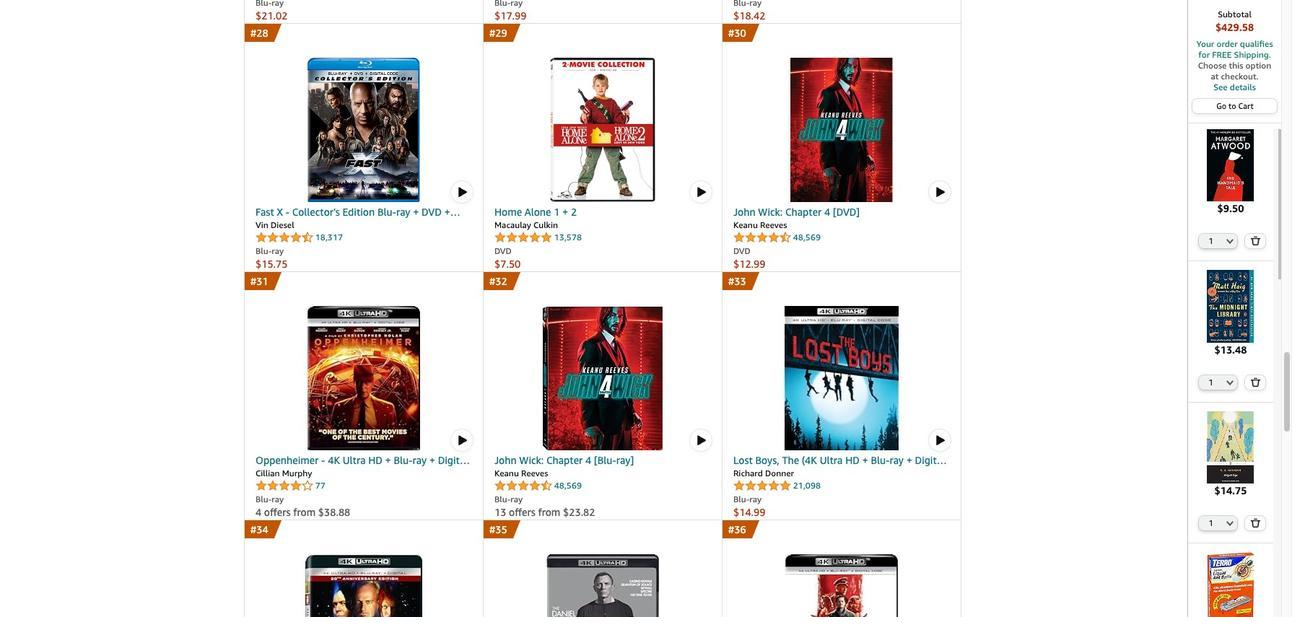 Task type: locate. For each thing, give the bounding box(es) containing it.
1 horizontal spatial from
[[538, 506, 560, 518]]

free
[[1212, 49, 1232, 60]]

0 vertical spatial -
[[286, 206, 289, 218]]

for
[[1198, 49, 1210, 60]]

[4k down the oppenheimer
[[256, 468, 271, 481]]

offers right 13
[[509, 506, 535, 518]]

(4k
[[802, 454, 817, 466]]

0 horizontal spatial uhd]
[[274, 468, 299, 481]]

blu-
[[377, 206, 396, 218], [256, 245, 272, 256], [394, 454, 413, 466], [871, 454, 890, 466], [256, 494, 272, 505], [494, 494, 511, 505], [733, 494, 750, 505]]

4 inside john wick: chapter 4 [dvd] keanu reeves
[[824, 206, 830, 218]]

1 from from the left
[[293, 506, 316, 518]]

from inside blu-ray 4 offers from $38.88
[[293, 506, 316, 518]]

collector's
[[292, 206, 340, 218]]

delete image
[[1251, 236, 1261, 246]]

2 [4k from the left
[[733, 468, 749, 481]]

1 vertical spatial john
[[494, 454, 517, 466]]

dropdown image
[[1227, 238, 1234, 244], [1227, 379, 1234, 385]]

0 vertical spatial john
[[733, 206, 756, 218]]

[dvd]
[[833, 206, 860, 218]]

fast x - collector's edition blu-ray + dvd + digital link
[[256, 205, 472, 232]]

2 dropdown image from the top
[[1227, 379, 1234, 385]]

1 horizontal spatial -
[[321, 454, 325, 466]]

john wick: chapter 4 [blu-ray] image
[[494, 306, 711, 450]]

hd right the '(4k' at the bottom of page
[[845, 454, 860, 466]]

0 horizontal spatial 4
[[256, 506, 261, 518]]

digital inside oppenheimer - 4k ultra hd + blu-ray + digital [4k uhd]
[[438, 454, 468, 466]]

john for john wick: chapter 4 [dvd]
[[733, 206, 756, 218]]

18,317
[[315, 232, 343, 243]]

[4k inside oppenheimer - 4k ultra hd + blu-ray + digital [4k uhd]
[[256, 468, 271, 481]]

john up dvd $12.99
[[733, 206, 756, 218]]

48,569 link
[[733, 230, 821, 245], [494, 479, 582, 493]]

2 hd from the left
[[845, 454, 860, 466]]

1 horizontal spatial wick:
[[758, 206, 783, 218]]

4 up #34 on the left of page
[[256, 506, 261, 518]]

[4k inside lost boys, the (4k ultra hd + blu-ray + digital) [4k uhd]
[[733, 468, 749, 481]]

chapter for [dvd]
[[785, 206, 822, 218]]

blu- down cillian
[[256, 494, 272, 505]]

delete image
[[1251, 377, 1261, 387], [1251, 518, 1261, 528]]

None submit
[[1245, 234, 1265, 249], [1245, 375, 1265, 390], [1245, 516, 1265, 530], [1245, 234, 1265, 249], [1245, 375, 1265, 390], [1245, 516, 1265, 530]]

1 horizontal spatial [4k
[[733, 468, 749, 481]]

dvd for home alone 1 + 2
[[494, 245, 512, 256]]

blu- left digital)
[[871, 454, 890, 466]]

john wick: chapter 4 [blu-ray] link
[[494, 453, 711, 468]]

$14.75
[[1214, 484, 1247, 497]]

blu- up $14.99
[[733, 494, 750, 505]]

77 link
[[256, 479, 325, 493]]

1 horizontal spatial 48,569 link
[[733, 230, 821, 245]]

21,098
[[793, 480, 821, 491]]

1 vertical spatial -
[[321, 454, 325, 466]]

2 offers from the left
[[509, 506, 535, 518]]

0 horizontal spatial 48,569 link
[[494, 479, 582, 493]]

2 horizontal spatial 4
[[824, 206, 830, 218]]

0 vertical spatial dropdown image
[[1227, 238, 1234, 244]]

wick: inside john wick: chapter 4 [dvd] keanu reeves
[[758, 206, 783, 218]]

reeves
[[760, 219, 787, 230], [521, 468, 548, 479]]

delete image up the malgudi days (penguin classics) image
[[1251, 377, 1261, 387]]

delete image right dropdown image
[[1251, 518, 1261, 528]]

48,569 link up dvd $12.99
[[733, 230, 821, 245]]

1 horizontal spatial offers
[[509, 506, 535, 518]]

4 left [dvd]
[[824, 206, 830, 218]]

1 dropdown image from the top
[[1227, 238, 1234, 244]]

blu- right the 4k
[[394, 454, 413, 466]]

uhd] down the oppenheimer
[[274, 468, 299, 481]]

digital)
[[915, 454, 948, 466]]

ultra inside lost boys, the (4k ultra hd + blu-ray + digital) [4k uhd]
[[820, 454, 843, 466]]

offers for 13
[[509, 506, 535, 518]]

+
[[413, 206, 419, 218], [444, 206, 450, 218], [562, 206, 568, 218], [385, 454, 391, 466], [429, 454, 435, 466], [862, 454, 868, 466], [906, 454, 912, 466]]

1 for $14.75
[[1209, 518, 1213, 528]]

dvd inside dvd $7.50
[[494, 245, 512, 256]]

john wick: chapter 4 [dvd] image
[[733, 58, 950, 202]]

0 vertical spatial reeves
[[760, 219, 787, 230]]

2 from from the left
[[538, 506, 560, 518]]

0 horizontal spatial from
[[293, 506, 316, 518]]

2 vertical spatial 4
[[256, 506, 261, 518]]

uhd] inside oppenheimer - 4k ultra hd + blu-ray + digital [4k uhd]
[[274, 468, 299, 481]]

1 vertical spatial keanu
[[494, 468, 519, 479]]

[4k down lost
[[733, 468, 749, 481]]

- right x at the top of the page
[[286, 206, 289, 218]]

4
[[824, 206, 830, 218], [585, 454, 591, 466], [256, 506, 261, 518]]

hd inside lost boys, the (4k ultra hd + blu-ray + digital) [4k uhd]
[[845, 454, 860, 466]]

1 left dropdown image
[[1209, 518, 1213, 528]]

0 horizontal spatial ultra
[[343, 454, 366, 466]]

1 uhd] from the left
[[274, 468, 299, 481]]

reeves inside john wick: chapter 4 [dvd] keanu reeves
[[760, 219, 787, 230]]

0 vertical spatial digital
[[256, 220, 286, 232]]

1 horizontal spatial hd
[[845, 454, 860, 466]]

from left $23.82
[[538, 506, 560, 518]]

oppenheimer - 4k ultra hd + blu-ray + digital [4k uhd] link
[[256, 453, 472, 481]]

1 vertical spatial 4
[[585, 454, 591, 466]]

0 horizontal spatial chapter
[[546, 454, 583, 466]]

fast x - collector's edition blu-ray + dvd + digital image
[[256, 58, 472, 202]]

2 horizontal spatial dvd
[[733, 245, 751, 256]]

dvd for john wick: chapter 4 [dvd]
[[733, 245, 751, 256]]

ray
[[396, 206, 410, 218], [272, 245, 284, 256], [413, 454, 427, 466], [890, 454, 904, 466], [272, 494, 284, 505], [511, 494, 523, 505], [750, 494, 762, 505]]

ultra right the '(4k' at the bottom of page
[[820, 454, 843, 466]]

richard
[[733, 468, 763, 479]]

-
[[286, 206, 289, 218], [321, 454, 325, 466]]

1 horizontal spatial dvd
[[494, 245, 512, 256]]

4 inside john wick: chapter 4 [blu-ray] keanu reeves
[[585, 454, 591, 466]]

blu- up 13
[[494, 494, 511, 505]]

0 vertical spatial 4
[[824, 206, 830, 218]]

alone
[[525, 206, 551, 218]]

chapter
[[785, 206, 822, 218], [546, 454, 583, 466]]

1 horizontal spatial keanu
[[733, 219, 758, 230]]

from
[[293, 506, 316, 518], [538, 506, 560, 518]]

$15.75
[[256, 258, 288, 270]]

0 horizontal spatial reeves
[[521, 468, 548, 479]]

john up 13
[[494, 454, 517, 466]]

vin diesel
[[256, 219, 294, 230]]

dropdown image left delete image
[[1227, 238, 1234, 244]]

2 uhd] from the left
[[752, 468, 776, 481]]

1 horizontal spatial uhd]
[[752, 468, 776, 481]]

48,569 link up blu-ray 13 offers from $23.82
[[494, 479, 582, 493]]

1 vertical spatial 48,569 link
[[494, 479, 582, 493]]

reeves up dvd $12.99
[[760, 219, 787, 230]]

reeves up blu-ray 13 offers from $23.82
[[521, 468, 548, 479]]

#36
[[728, 523, 746, 536]]

keanu up dvd $12.99
[[733, 219, 758, 230]]

qualifies
[[1240, 38, 1273, 49]]

keanu inside john wick: chapter 4 [dvd] keanu reeves
[[733, 219, 758, 230]]

the handmaid&#39;s tale image
[[1195, 129, 1267, 202]]

cillian murphy
[[256, 468, 312, 479]]

offers up #34 on the left of page
[[264, 506, 291, 518]]

blu- inside blu-ray 13 offers from $23.82
[[494, 494, 511, 505]]

1 horizontal spatial chapter
[[785, 206, 822, 218]]

0 vertical spatial chapter
[[785, 206, 822, 218]]

0 horizontal spatial john
[[494, 454, 517, 466]]

hd right the 4k
[[368, 454, 383, 466]]

ultra right the 4k
[[343, 454, 366, 466]]

48,569 for [dvd]
[[793, 232, 821, 243]]

uhd] inside lost boys, the (4k ultra hd + blu-ray + digital) [4k uhd]
[[752, 468, 776, 481]]

john inside john wick: chapter 4 [blu-ray] keanu reeves
[[494, 454, 517, 466]]

oppenheimer
[[256, 454, 319, 466]]

$17.99 link
[[494, 9, 711, 23]]

0 vertical spatial 48,569 link
[[733, 230, 821, 245]]

0 horizontal spatial dvd
[[422, 206, 442, 218]]

4 inside blu-ray 4 offers from $38.88
[[256, 506, 261, 518]]

1 horizontal spatial reeves
[[760, 219, 787, 230]]

blu- inside blu-ray $14.99
[[733, 494, 750, 505]]

0 horizontal spatial -
[[286, 206, 289, 218]]

reeves inside john wick: chapter 4 [blu-ray] keanu reeves
[[521, 468, 548, 479]]

wick: up dvd $12.99
[[758, 206, 783, 218]]

the
[[782, 454, 799, 466]]

subtotal
[[1218, 9, 1252, 19]]

[blu-
[[594, 454, 616, 466]]

chapter left [blu-
[[546, 454, 583, 466]]

0 horizontal spatial digital
[[256, 220, 286, 232]]

0 vertical spatial keanu
[[733, 219, 758, 230]]

1
[[554, 206, 560, 218], [1209, 236, 1213, 246], [1209, 377, 1213, 387], [1209, 518, 1213, 528]]

from down 77 link
[[293, 506, 316, 518]]

0 horizontal spatial hd
[[368, 454, 383, 466]]

1 delete image from the top
[[1251, 377, 1261, 387]]

1 horizontal spatial digital
[[438, 454, 468, 466]]

1 vertical spatial chapter
[[546, 454, 583, 466]]

1 horizontal spatial 48,569
[[793, 232, 821, 243]]

delete image for $14.75
[[1251, 518, 1261, 528]]

your order qualifies for free shipping. choose this option at checkout. see details
[[1196, 38, 1273, 92]]

1 vertical spatial dropdown image
[[1227, 379, 1234, 385]]

culkin
[[533, 219, 558, 230]]

1 horizontal spatial 4
[[585, 454, 591, 466]]

ray inside lost boys, the (4k ultra hd + blu-ray + digital) [4k uhd]
[[890, 454, 904, 466]]

dvd inside dvd $12.99
[[733, 245, 751, 256]]

48,569 down john wick: chapter 4 [blu-ray] keanu reeves at the bottom of page
[[554, 480, 582, 491]]

lost boys, the (4k ultra hd + blu-ray + digital) [4k uhd]
[[733, 454, 948, 481]]

48,569 down john wick: chapter 4 [dvd] keanu reeves
[[793, 232, 821, 243]]

keanu up 13
[[494, 468, 519, 479]]

0 horizontal spatial [4k
[[256, 468, 271, 481]]

x
[[277, 206, 283, 218]]

john inside john wick: chapter 4 [dvd] keanu reeves
[[733, 206, 756, 218]]

0 horizontal spatial keanu
[[494, 468, 519, 479]]

1 left delete image
[[1209, 236, 1213, 246]]

0 vertical spatial wick:
[[758, 206, 783, 218]]

2
[[571, 206, 577, 218]]

the fifth element [blu-ray] [4k uhd] image
[[256, 554, 472, 617]]

2 delete image from the top
[[1251, 518, 1261, 528]]

1 up the malgudi days (penguin classics) image
[[1209, 377, 1213, 387]]

1 vertical spatial reeves
[[521, 468, 548, 479]]

from inside blu-ray 13 offers from $23.82
[[538, 506, 560, 518]]

terro t300b liquid ant killer, 12 bait stations image
[[1195, 552, 1267, 617]]

inglourious basterds - 4k ultra hd + blu-ray + digital [4k uhd] image
[[733, 554, 950, 617]]

1 offers from the left
[[264, 506, 291, 518]]

blu- inside blu-ray 4 offers from $38.88
[[256, 494, 272, 505]]

offers inside blu-ray 4 offers from $38.88
[[264, 506, 291, 518]]

go to cart
[[1216, 101, 1254, 110]]

4k
[[328, 454, 340, 466]]

#30
[[728, 27, 746, 39]]

shipping.
[[1234, 49, 1271, 60]]

blu-ray 4 offers from $38.88
[[256, 494, 350, 518]]

4 left [blu-
[[585, 454, 591, 466]]

1 vertical spatial 48,569
[[554, 480, 582, 491]]

blu- up '$15.75'
[[256, 245, 272, 256]]

0 horizontal spatial offers
[[264, 506, 291, 518]]

cillian
[[256, 468, 280, 479]]

1 hd from the left
[[368, 454, 383, 466]]

dvd
[[422, 206, 442, 218], [494, 245, 512, 256], [733, 245, 751, 256]]

$12.99
[[733, 258, 766, 270]]

- left the 4k
[[321, 454, 325, 466]]

1 horizontal spatial john
[[733, 206, 756, 218]]

2 ultra from the left
[[820, 454, 843, 466]]

wick: inside john wick: chapter 4 [blu-ray] keanu reeves
[[519, 454, 544, 466]]

$23.82
[[563, 506, 595, 518]]

0 vertical spatial delete image
[[1251, 377, 1261, 387]]

1 for $9.50
[[1209, 236, 1213, 246]]

blu-ray 13 offers from $23.82
[[494, 494, 595, 518]]

1 vertical spatial delete image
[[1251, 518, 1261, 528]]

0 vertical spatial 48,569
[[793, 232, 821, 243]]

- inside oppenheimer - 4k ultra hd + blu-ray + digital [4k uhd]
[[321, 454, 325, 466]]

offers for 4
[[264, 506, 291, 518]]

to
[[1229, 101, 1236, 110]]

wick: up blu-ray 13 offers from $23.82
[[519, 454, 544, 466]]

offers inside blu-ray 13 offers from $23.82
[[509, 506, 535, 518]]

uhd] down boys,
[[752, 468, 776, 481]]

1 vertical spatial digital
[[438, 454, 468, 466]]

1 horizontal spatial ultra
[[820, 454, 843, 466]]

murphy
[[282, 468, 312, 479]]

ultra
[[343, 454, 366, 466], [820, 454, 843, 466]]

- inside fast x - collector's edition blu-ray + dvd + digital
[[286, 206, 289, 218]]

see details link
[[1195, 82, 1274, 92]]

dropdown image down $13.48 in the right of the page
[[1227, 379, 1234, 385]]

1 up culkin
[[554, 206, 560, 218]]

1 [4k from the left
[[256, 468, 271, 481]]

$18.42 link
[[733, 9, 950, 23]]

chapter inside john wick: chapter 4 [blu-ray] keanu reeves
[[546, 454, 583, 466]]

hd
[[368, 454, 383, 466], [845, 454, 860, 466]]

$21.02 link
[[256, 9, 472, 23]]

chapter inside john wick: chapter 4 [dvd] keanu reeves
[[785, 206, 822, 218]]

0 horizontal spatial wick:
[[519, 454, 544, 466]]

0 horizontal spatial 48,569
[[554, 480, 582, 491]]

blu- right 'edition'
[[377, 206, 396, 218]]

wick:
[[758, 206, 783, 218], [519, 454, 544, 466]]

1 vertical spatial wick:
[[519, 454, 544, 466]]

chapter left [dvd]
[[785, 206, 822, 218]]

offers
[[264, 506, 291, 518], [509, 506, 535, 518]]

1 ultra from the left
[[343, 454, 366, 466]]



Task type: describe. For each thing, give the bounding box(es) containing it.
$21.02
[[256, 9, 288, 22]]

ray inside blu-ray $14.99
[[750, 494, 762, 505]]

$7.50 link
[[494, 257, 711, 271]]

blu- inside lost boys, the (4k ultra hd + blu-ray + digital) [4k uhd]
[[871, 454, 890, 466]]

edition
[[342, 206, 375, 218]]

#29
[[489, 27, 507, 39]]

$13.48
[[1214, 343, 1247, 356]]

dropdown image
[[1227, 520, 1234, 526]]

77
[[315, 480, 325, 491]]

blu- inside fast x - collector's edition blu-ray + dvd + digital
[[377, 206, 396, 218]]

oppenheimer - 4k ultra hd + blu-ray + digital [4k uhd] image
[[256, 306, 472, 450]]

dvd $12.99
[[733, 245, 766, 270]]

choose
[[1198, 60, 1227, 71]]

this
[[1229, 60, 1243, 71]]

lost boys, the (4k ultra hd + blu-ray + digital) [4k uhd] image
[[733, 306, 950, 450]]

at
[[1211, 71, 1219, 82]]

chapter for [blu-
[[546, 454, 583, 466]]

the midnight library: a gma book club pick (a novel) image
[[1195, 270, 1267, 343]]

from for $38.88
[[293, 506, 316, 518]]

#31
[[250, 275, 268, 287]]

ray inside blu-ray 4 offers from $38.88
[[272, 494, 284, 505]]

4 for [dvd]
[[824, 206, 830, 218]]

from for $23.82
[[538, 506, 560, 518]]

oppenheimer - 4k ultra hd + blu-ray + digital [4k uhd]
[[256, 454, 468, 481]]

your
[[1196, 38, 1214, 49]]

18,317 link
[[256, 230, 343, 245]]

cart
[[1238, 101, 1254, 110]]

donner
[[765, 468, 794, 479]]

blu- inside oppenheimer - 4k ultra hd + blu-ray + digital [4k uhd]
[[394, 454, 413, 466]]

go to cart link
[[1193, 99, 1277, 113]]

$15.75 link
[[256, 257, 472, 271]]

13,578
[[554, 232, 582, 243]]

malgudi days (penguin classics) image
[[1195, 411, 1267, 484]]

delete image for $13.48
[[1251, 377, 1261, 387]]

$9.50
[[1217, 202, 1244, 215]]

home
[[494, 206, 522, 218]]

48,569 link for $12.99
[[733, 230, 821, 245]]

$429.58
[[1215, 21, 1254, 33]]

ray inside blu-ray $15.75
[[272, 245, 284, 256]]

wick: for john wick: chapter 4 [dvd]
[[758, 206, 783, 218]]

#34
[[250, 523, 268, 536]]

john wick: chapter 4 [dvd] link
[[733, 205, 950, 219]]

#35
[[489, 523, 507, 536]]

boys,
[[755, 454, 779, 466]]

digital inside fast x - collector's edition blu-ray + dvd + digital
[[256, 220, 286, 232]]

diesel
[[271, 219, 294, 230]]

+ inside the home alone 1 + 2 macaulay culkin
[[562, 206, 568, 218]]

richard donner
[[733, 468, 794, 479]]

lost boys, the (4k ultra hd + blu-ray + digital) [4k uhd] link
[[733, 453, 950, 481]]

48,569 link for ray
[[494, 479, 582, 493]]

home alone 1 + 2 link
[[494, 205, 711, 219]]

john wick: chapter 4 [blu-ray] keanu reeves
[[494, 454, 634, 479]]

ray inside fast x - collector's edition blu-ray + dvd + digital
[[396, 206, 410, 218]]

blu-ray $14.99
[[733, 494, 766, 518]]

john for john wick: chapter 4 [blu-ray]
[[494, 454, 517, 466]]

option
[[1246, 60, 1271, 71]]

21,098 link
[[733, 479, 821, 493]]

details
[[1230, 82, 1256, 92]]

fast x - collector's edition blu-ray + dvd + digital
[[256, 206, 450, 232]]

dvd inside fast x - collector's edition blu-ray + dvd + digital
[[422, 206, 442, 218]]

$7.50
[[494, 258, 521, 270]]

$17.99
[[494, 9, 527, 22]]

#33
[[728, 275, 746, 287]]

wick: for john wick: chapter 4 [blu-ray]
[[519, 454, 544, 466]]

home alone 1 + 2 macaulay culkin
[[494, 206, 577, 230]]

$14.99 link
[[733, 505, 950, 520]]

lost
[[733, 454, 753, 466]]

subtotal $429.58
[[1215, 9, 1254, 33]]

keanu inside john wick: chapter 4 [blu-ray] keanu reeves
[[494, 468, 519, 479]]

james bond: the daniel craig 5-film collection (4k ultra hd + blu-ray) [4k uhd] image
[[494, 554, 711, 617]]

$14.99
[[733, 506, 766, 518]]

fast
[[256, 206, 274, 218]]

vin
[[256, 219, 268, 230]]

$38.88
[[318, 506, 350, 518]]

dvd $7.50
[[494, 245, 521, 270]]

ray]
[[616, 454, 634, 466]]

dropdown image for $9.50
[[1227, 238, 1234, 244]]

hd inside oppenheimer - 4k ultra hd + blu-ray + digital [4k uhd]
[[368, 454, 383, 466]]

#28
[[250, 27, 268, 39]]

1 for $13.48
[[1209, 377, 1213, 387]]

ray inside blu-ray 13 offers from $23.82
[[511, 494, 523, 505]]

dropdown image for $13.48
[[1227, 379, 1234, 385]]

order
[[1217, 38, 1238, 49]]

blu-ray $15.75
[[256, 245, 288, 270]]

ultra inside oppenheimer - 4k ultra hd + blu-ray + digital [4k uhd]
[[343, 454, 366, 466]]

john wick: chapter 4 [dvd] keanu reeves
[[733, 206, 860, 230]]

$12.99 link
[[733, 257, 950, 271]]

home alone 1 + 2 image
[[494, 58, 711, 202]]

ray inside oppenheimer - 4k ultra hd + blu-ray + digital [4k uhd]
[[413, 454, 427, 466]]

macaulay
[[494, 219, 531, 230]]

1 inside the home alone 1 + 2 macaulay culkin
[[554, 206, 560, 218]]

see
[[1214, 82, 1228, 92]]

checkout.
[[1221, 71, 1259, 82]]

48,569 for [blu-
[[554, 480, 582, 491]]

go
[[1216, 101, 1227, 110]]

4 for [blu-
[[585, 454, 591, 466]]

blu- inside blu-ray $15.75
[[256, 245, 272, 256]]

$18.42
[[733, 9, 766, 22]]

13,578 link
[[494, 230, 582, 245]]

#32
[[489, 275, 507, 287]]



Task type: vqa. For each thing, say whether or not it's contained in the screenshot.


